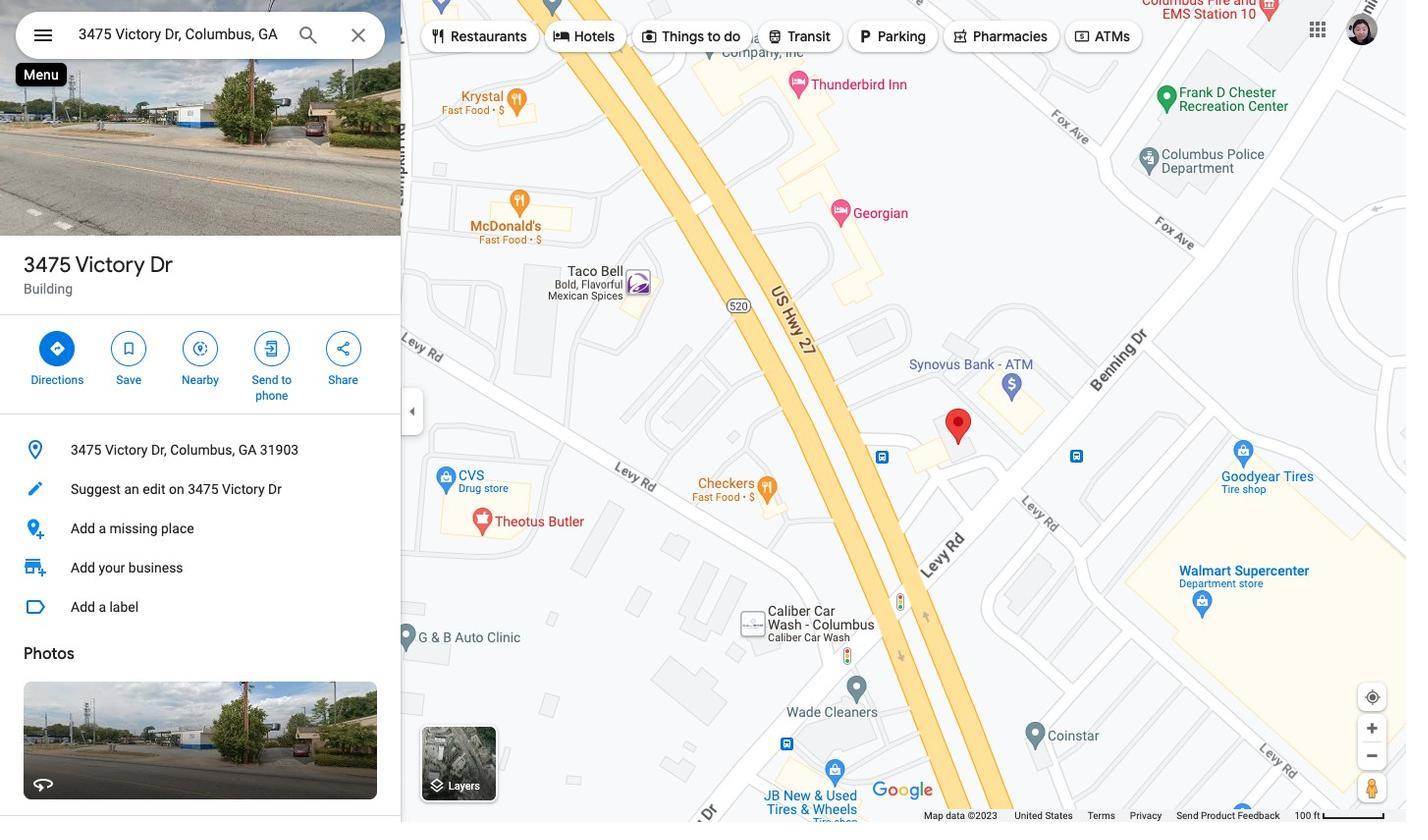 Task type: locate. For each thing, give the bounding box(es) containing it.
None field
[[79, 23, 281, 46]]

send inside button
[[1177, 810, 1199, 821]]

100 ft button
[[1295, 810, 1386, 821]]

transit
[[788, 28, 831, 45]]


[[120, 338, 138, 360]]

add left the label
[[71, 599, 95, 615]]


[[192, 338, 209, 360]]

phone
[[256, 389, 288, 403]]

place
[[161, 521, 194, 536]]

1 vertical spatial dr
[[268, 481, 282, 497]]

atms
[[1095, 28, 1131, 45]]


[[31, 22, 55, 49]]

label
[[109, 599, 139, 615]]

an
[[124, 481, 139, 497]]

add left your
[[71, 560, 95, 576]]

a
[[99, 521, 106, 536], [99, 599, 106, 615]]

1 vertical spatial victory
[[105, 442, 148, 458]]

3475 victory dr main content
[[0, 0, 401, 822]]

victory inside 3475 victory dr building
[[75, 251, 145, 279]]

victory for dr,
[[105, 442, 148, 458]]

0 vertical spatial victory
[[75, 251, 145, 279]]

dr inside button
[[268, 481, 282, 497]]

2 add from the top
[[71, 560, 95, 576]]

1 horizontal spatial send
[[1177, 810, 1199, 821]]

add for add a missing place
[[71, 521, 95, 536]]

1 vertical spatial add
[[71, 560, 95, 576]]

1 add from the top
[[71, 521, 95, 536]]


[[49, 338, 66, 360]]

3475 victory dr, columbus, ga 31903
[[71, 442, 299, 458]]

1 vertical spatial to
[[281, 373, 292, 387]]

1 horizontal spatial dr
[[268, 481, 282, 497]]

send
[[252, 373, 278, 387], [1177, 810, 1199, 821]]

victory down ga at the bottom left of the page
[[222, 481, 265, 497]]

 pharmacies
[[952, 26, 1048, 47]]


[[335, 338, 352, 360]]

0 vertical spatial add
[[71, 521, 95, 536]]

1 vertical spatial send
[[1177, 810, 1199, 821]]

to inside  things to do
[[708, 28, 721, 45]]

2 vertical spatial add
[[71, 599, 95, 615]]

1 vertical spatial a
[[99, 599, 106, 615]]

map data ©2023
[[924, 810, 1000, 821]]

1 vertical spatial 3475
[[71, 442, 102, 458]]

3475 right on
[[188, 481, 219, 497]]

send to phone
[[252, 373, 292, 403]]

none field inside 3475 victory dr, columbus, ga 31903 field
[[79, 23, 281, 46]]

add
[[71, 521, 95, 536], [71, 560, 95, 576], [71, 599, 95, 615]]

building
[[24, 281, 73, 297]]

a left the label
[[99, 599, 106, 615]]

hotels
[[574, 28, 615, 45]]

add down suggest
[[71, 521, 95, 536]]

to left do
[[708, 28, 721, 45]]

3475 up suggest
[[71, 442, 102, 458]]

send left product
[[1177, 810, 1199, 821]]

ft
[[1314, 810, 1321, 821]]

0 vertical spatial a
[[99, 521, 106, 536]]

 search field
[[16, 12, 385, 63]]

edit
[[143, 481, 166, 497]]

2 a from the top
[[99, 599, 106, 615]]

3 add from the top
[[71, 599, 95, 615]]

add for add your business
[[71, 560, 95, 576]]

to
[[708, 28, 721, 45], [281, 373, 292, 387]]

restaurants
[[451, 28, 527, 45]]


[[1074, 26, 1091, 47]]

directions
[[31, 373, 84, 387]]

a for label
[[99, 599, 106, 615]]

3475 for dr
[[24, 251, 71, 279]]

footer containing map data ©2023
[[924, 809, 1295, 822]]

0 horizontal spatial to
[[281, 373, 292, 387]]

footer
[[924, 809, 1295, 822]]

send product feedback
[[1177, 810, 1280, 821]]

 atms
[[1074, 26, 1131, 47]]

to up phone
[[281, 373, 292, 387]]

100
[[1295, 810, 1312, 821]]

1 horizontal spatial to
[[708, 28, 721, 45]]

1 a from the top
[[99, 521, 106, 536]]

nearby
[[182, 373, 219, 387]]

pharmacies
[[973, 28, 1048, 45]]

add your business
[[71, 560, 183, 576]]

do
[[724, 28, 741, 45]]

2 vertical spatial victory
[[222, 481, 265, 497]]

add a missing place button
[[0, 509, 401, 548]]

show your location image
[[1364, 689, 1382, 706]]


[[952, 26, 970, 47]]

add your business link
[[0, 548, 401, 587]]

3475 inside 3475 victory dr building
[[24, 251, 71, 279]]

0 horizontal spatial dr
[[150, 251, 173, 279]]

business
[[128, 560, 183, 576]]

0 vertical spatial 3475
[[24, 251, 71, 279]]

columbus,
[[170, 442, 235, 458]]

privacy button
[[1130, 809, 1162, 822]]

3475 up building
[[24, 251, 71, 279]]

a left the missing
[[99, 521, 106, 536]]


[[766, 26, 784, 47]]

send up phone
[[252, 373, 278, 387]]

zoom out image
[[1365, 749, 1380, 763]]

victory left "dr,"
[[105, 442, 148, 458]]

0 vertical spatial dr
[[150, 251, 173, 279]]

states
[[1046, 810, 1073, 821]]

victory up the  at the top left of the page
[[75, 251, 145, 279]]

3475 victory dr building
[[24, 251, 173, 297]]

a for missing
[[99, 521, 106, 536]]

 restaurants
[[429, 26, 527, 47]]

send inside send to phone
[[252, 373, 278, 387]]

missing
[[109, 521, 158, 536]]

dr
[[150, 251, 173, 279], [268, 481, 282, 497]]

 hotels
[[553, 26, 615, 47]]


[[553, 26, 570, 47]]

on
[[169, 481, 184, 497]]

add a label
[[71, 599, 139, 615]]

0 vertical spatial send
[[252, 373, 278, 387]]

collapse side panel image
[[402, 400, 423, 422]]

0 horizontal spatial send
[[252, 373, 278, 387]]

victory
[[75, 251, 145, 279], [105, 442, 148, 458], [222, 481, 265, 497]]

terms button
[[1088, 809, 1116, 822]]

0 vertical spatial to
[[708, 28, 721, 45]]


[[429, 26, 447, 47]]

31903
[[260, 442, 299, 458]]

send product feedback button
[[1177, 809, 1280, 822]]

3475
[[24, 251, 71, 279], [71, 442, 102, 458], [188, 481, 219, 497]]



Task type: vqa. For each thing, say whether or not it's contained in the screenshot.


Task type: describe. For each thing, give the bounding box(es) containing it.
add for add a label
[[71, 599, 95, 615]]


[[263, 338, 281, 360]]

victory for dr
[[75, 251, 145, 279]]


[[641, 26, 658, 47]]

data
[[946, 810, 966, 821]]

terms
[[1088, 810, 1116, 821]]

 transit
[[766, 26, 831, 47]]

 parking
[[857, 26, 926, 47]]

save
[[116, 373, 141, 387]]

google maps element
[[0, 0, 1407, 822]]

send for send product feedback
[[1177, 810, 1199, 821]]

united states
[[1015, 810, 1073, 821]]

dr,
[[151, 442, 167, 458]]

suggest
[[71, 481, 121, 497]]

footer inside the google maps element
[[924, 809, 1295, 822]]

to inside send to phone
[[281, 373, 292, 387]]

product
[[1201, 810, 1236, 821]]

united states button
[[1015, 809, 1073, 822]]

share
[[328, 373, 358, 387]]

parking
[[878, 28, 926, 45]]

suggest an edit on 3475 victory dr
[[71, 481, 282, 497]]

100 ft
[[1295, 810, 1321, 821]]

google account: michele murakami  
(michele.murakami@adept.ai) image
[[1347, 13, 1378, 45]]

your
[[99, 560, 125, 576]]

add a missing place
[[71, 521, 194, 536]]

things
[[662, 28, 704, 45]]

united
[[1015, 810, 1043, 821]]

layers
[[449, 780, 480, 793]]

map
[[924, 810, 944, 821]]

ga
[[238, 442, 257, 458]]

3475 Victory Dr, Columbus, GA 31903 field
[[16, 12, 385, 59]]

privacy
[[1130, 810, 1162, 821]]

©2023
[[968, 810, 998, 821]]

send for send to phone
[[252, 373, 278, 387]]

dr inside 3475 victory dr building
[[150, 251, 173, 279]]

add a label button
[[0, 587, 401, 627]]

photos
[[24, 644, 74, 664]]

3475 for dr,
[[71, 442, 102, 458]]

 things to do
[[641, 26, 741, 47]]

2 vertical spatial 3475
[[188, 481, 219, 497]]

actions for 3475 victory dr region
[[0, 315, 401, 414]]

suggest an edit on 3475 victory dr button
[[0, 470, 401, 509]]


[[857, 26, 874, 47]]

feedback
[[1238, 810, 1280, 821]]

show street view coverage image
[[1359, 773, 1387, 803]]

3475 victory dr, columbus, ga 31903 button
[[0, 430, 401, 470]]

zoom in image
[[1365, 721, 1380, 736]]

 button
[[16, 12, 71, 63]]



